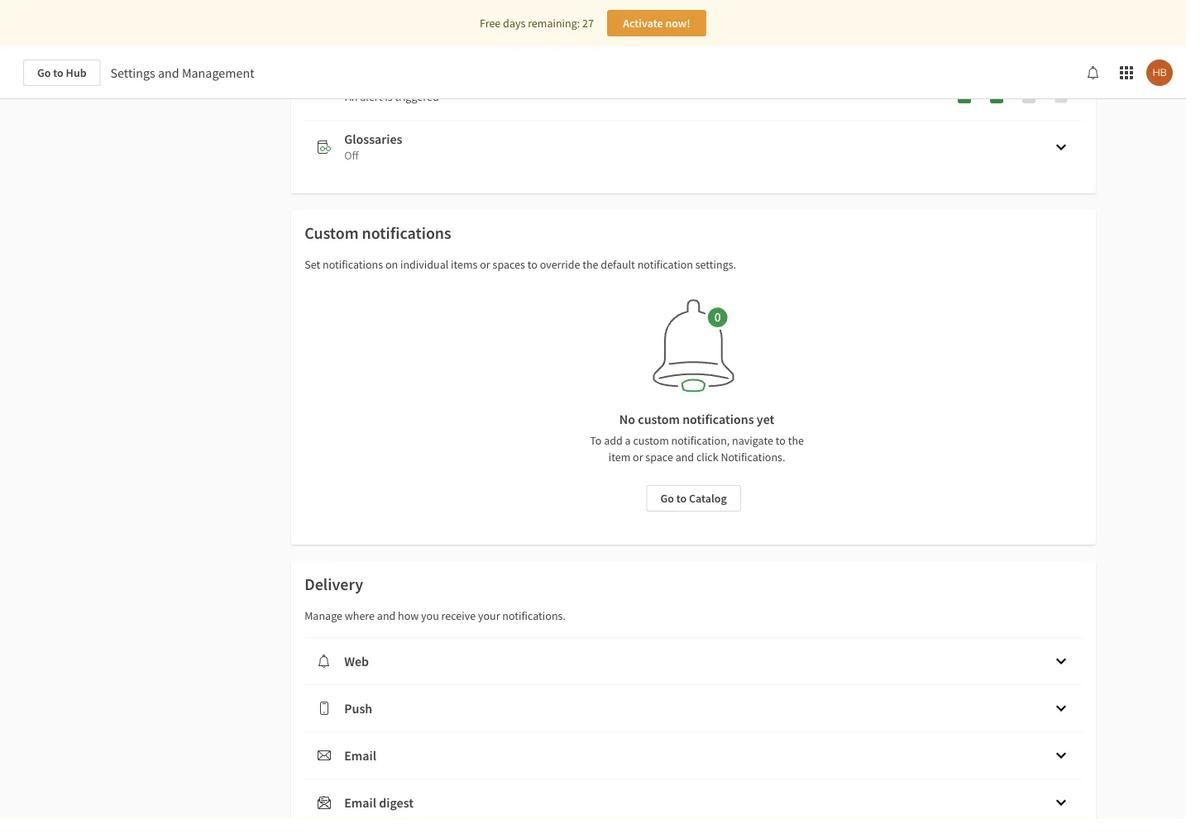 Task type: describe. For each thing, give the bounding box(es) containing it.
settings and management
[[110, 65, 254, 81]]

to right spaces
[[527, 257, 537, 272]]

you
[[421, 609, 439, 624]]

notification,
[[671, 433, 730, 448]]

an alert is triggered
[[345, 89, 439, 104]]

your
[[478, 609, 500, 624]]

where
[[345, 609, 375, 624]]

to inside no custom notifications yet to add a custom notification, navigate to the item or space and click notifications.
[[776, 433, 786, 448]]

individual
[[400, 257, 449, 272]]

email for email
[[344, 748, 376, 764]]

catalog
[[689, 491, 727, 506]]

add
[[604, 433, 623, 448]]

and inside no custom notifications yet to add a custom notification, navigate to the item or space and click notifications.
[[675, 450, 694, 465]]

email for email digest
[[344, 795, 376, 811]]

go to hub link
[[23, 60, 101, 86]]

default
[[601, 257, 635, 272]]

27
[[582, 16, 594, 31]]

off
[[344, 148, 359, 163]]

set
[[305, 257, 320, 272]]

is
[[385, 89, 392, 104]]

alert
[[360, 89, 382, 104]]

notifications for set
[[323, 257, 383, 272]]

glossaries off
[[344, 131, 402, 163]]

0 horizontal spatial or
[[480, 257, 490, 272]]

email button
[[305, 733, 1083, 779]]

click
[[696, 450, 718, 465]]

howard brown image
[[1146, 60, 1173, 86]]

push button
[[305, 686, 1083, 732]]

free
[[480, 16, 501, 31]]

go to hub
[[37, 65, 86, 80]]

activate
[[623, 16, 663, 31]]

activate now!
[[623, 16, 690, 31]]

space
[[645, 450, 673, 465]]

hub
[[66, 65, 86, 80]]

notifications inside no custom notifications yet to add a custom notification, navigate to the item or space and click notifications.
[[682, 411, 754, 428]]

manage
[[305, 609, 342, 624]]

0 vertical spatial custom
[[638, 411, 680, 428]]

now!
[[665, 16, 690, 31]]

notifications.
[[721, 450, 785, 465]]

spaces
[[493, 257, 525, 272]]

custom notifications
[[305, 223, 451, 244]]

override
[[540, 257, 580, 272]]

or inside no custom notifications yet to add a custom notification, navigate to the item or space and click notifications.
[[633, 450, 643, 465]]

activate now! link
[[607, 10, 706, 36]]



Task type: locate. For each thing, give the bounding box(es) containing it.
go
[[37, 65, 51, 80], [660, 491, 674, 506]]

or right items
[[480, 257, 490, 272]]

push
[[344, 701, 372, 717]]

and left click
[[675, 450, 694, 465]]

custom up space
[[633, 433, 669, 448]]

0 vertical spatial the
[[582, 257, 598, 272]]

to left the hub
[[53, 65, 64, 80]]

or right item on the bottom of page
[[633, 450, 643, 465]]

notifications down custom
[[323, 257, 383, 272]]

0 horizontal spatial go
[[37, 65, 51, 80]]

1 email from the top
[[344, 748, 376, 764]]

1 vertical spatial email
[[344, 795, 376, 811]]

custom
[[305, 223, 359, 244]]

1 horizontal spatial the
[[788, 433, 804, 448]]

1 horizontal spatial go
[[660, 491, 674, 506]]

email
[[344, 748, 376, 764], [344, 795, 376, 811]]

and left how
[[377, 609, 396, 624]]

settings
[[110, 65, 155, 81]]

1 vertical spatial the
[[788, 433, 804, 448]]

notifications.
[[502, 609, 566, 624]]

0 horizontal spatial and
[[158, 65, 179, 81]]

to
[[53, 65, 64, 80], [527, 257, 537, 272], [776, 433, 786, 448], [676, 491, 687, 506]]

to
[[590, 433, 602, 448]]

2 horizontal spatial and
[[675, 450, 694, 465]]

go left the hub
[[37, 65, 51, 80]]

glossaries
[[344, 131, 402, 147]]

yet
[[757, 411, 774, 428]]

1 horizontal spatial or
[[633, 450, 643, 465]]

a
[[625, 433, 631, 448]]

go for go to hub
[[37, 65, 51, 80]]

to inside button
[[676, 491, 687, 506]]

on
[[385, 257, 398, 272]]

or
[[480, 257, 490, 272], [633, 450, 643, 465]]

0 horizontal spatial the
[[582, 257, 598, 272]]

triggered
[[395, 89, 439, 104]]

0 vertical spatial notifications
[[362, 223, 451, 244]]

remaining:
[[528, 16, 580, 31]]

settings.
[[695, 257, 736, 272]]

days
[[503, 16, 525, 31]]

0 vertical spatial and
[[158, 65, 179, 81]]

email digest
[[344, 795, 414, 811]]

1 vertical spatial go
[[660, 491, 674, 506]]

the inside no custom notifications yet to add a custom notification, navigate to the item or space and click notifications.
[[788, 433, 804, 448]]

2 email from the top
[[344, 795, 376, 811]]

to right navigate
[[776, 433, 786, 448]]

and right settings
[[158, 65, 179, 81]]

delivery
[[305, 574, 363, 595]]

2 vertical spatial notifications
[[682, 411, 754, 428]]

the
[[582, 257, 598, 272], [788, 433, 804, 448]]

email down push
[[344, 748, 376, 764]]

notifications up on at top left
[[362, 223, 451, 244]]

notifications for custom
[[362, 223, 451, 244]]

and
[[158, 65, 179, 81], [675, 450, 694, 465], [377, 609, 396, 624]]

0 vertical spatial or
[[480, 257, 490, 272]]

0 vertical spatial email
[[344, 748, 376, 764]]

0 vertical spatial go
[[37, 65, 51, 80]]

management
[[182, 65, 254, 81]]

digest
[[379, 795, 414, 811]]

go for go to catalog
[[660, 491, 674, 506]]

go inside button
[[660, 491, 674, 506]]

email left digest
[[344, 795, 376, 811]]

1 vertical spatial or
[[633, 450, 643, 465]]

custom right no on the right
[[638, 411, 680, 428]]

navigate
[[732, 433, 773, 448]]

email digest button
[[305, 780, 1083, 820]]

1 vertical spatial notifications
[[323, 257, 383, 272]]

how
[[398, 609, 419, 624]]

go to catalog button
[[646, 486, 741, 512]]

go to catalog
[[660, 491, 727, 506]]

1 horizontal spatial and
[[377, 609, 396, 624]]

items
[[451, 257, 478, 272]]

manage where and how you receive your notifications.
[[305, 609, 566, 624]]

web
[[344, 653, 369, 670]]

notifications up notification,
[[682, 411, 754, 428]]

1 vertical spatial custom
[[633, 433, 669, 448]]

set notifications on individual items or spaces to override the default notification settings.
[[305, 257, 736, 272]]

main content containing custom notifications
[[0, 0, 1186, 820]]

web button
[[305, 639, 1083, 685]]

receive
[[441, 609, 476, 624]]

2 vertical spatial and
[[377, 609, 396, 624]]

the left default
[[582, 257, 598, 272]]

1 vertical spatial and
[[675, 450, 694, 465]]

no
[[619, 411, 635, 428]]

item
[[609, 450, 630, 465]]

notification
[[637, 257, 693, 272]]

an
[[345, 89, 358, 104]]

go left catalog
[[660, 491, 674, 506]]

the right navigate
[[788, 433, 804, 448]]

free days remaining: 27
[[480, 16, 594, 31]]

to left catalog
[[676, 491, 687, 506]]

notifications
[[362, 223, 451, 244], [323, 257, 383, 272], [682, 411, 754, 428]]

main content
[[0, 0, 1186, 820]]

no custom notifications yet to add a custom notification, navigate to the item or space and click notifications.
[[590, 411, 804, 465]]

custom
[[638, 411, 680, 428], [633, 433, 669, 448]]



Task type: vqa. For each thing, say whether or not it's contained in the screenshot.
leftmost AND
yes



